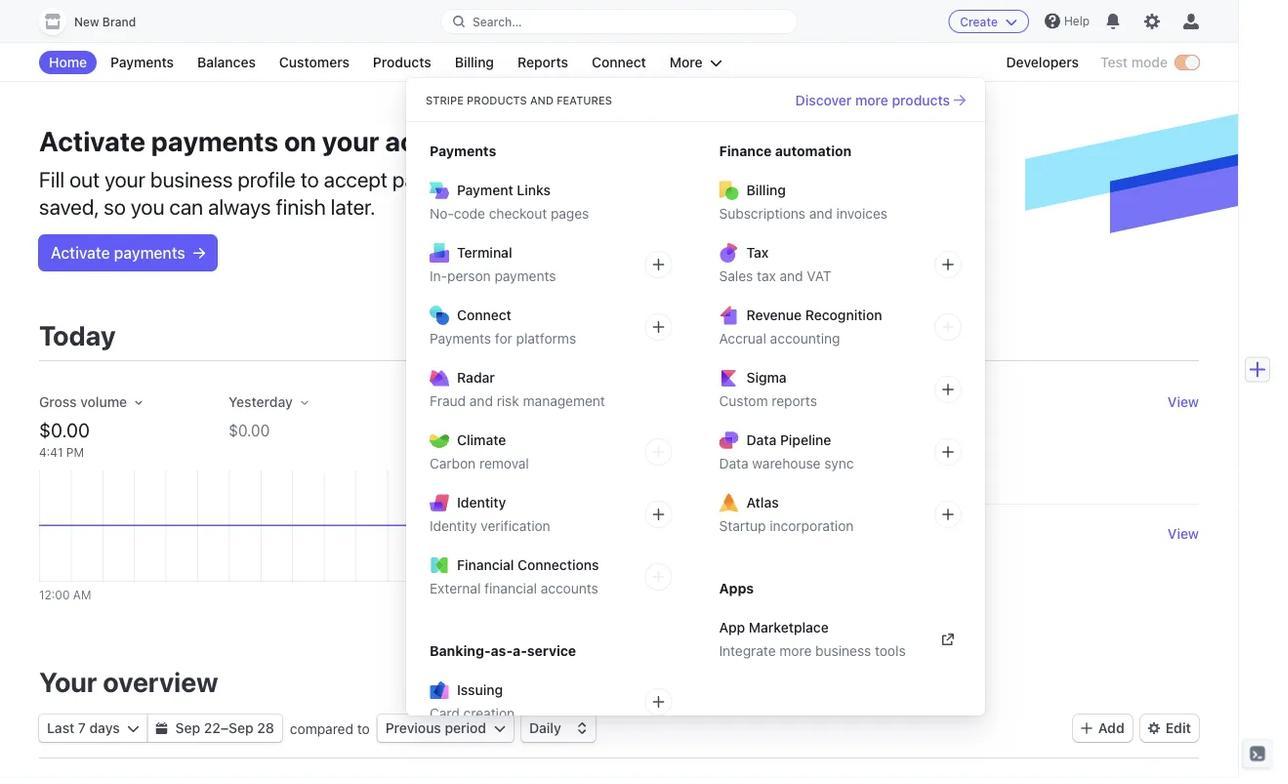 Task type: locate. For each thing, give the bounding box(es) containing it.
pm for now,
[[588, 588, 605, 601]]

out
[[69, 166, 100, 191]]

payments down brand
[[110, 54, 174, 70]]

1 svg image from the left
[[156, 723, 168, 734]]

payments up payments.
[[430, 143, 496, 159]]

1 horizontal spatial to
[[357, 720, 370, 736]]

sep left 22
[[175, 720, 200, 736]]

pm inside $0.00 4:41 pm
[[66, 445, 84, 459]]

1 vertical spatial you
[[131, 193, 164, 219]]

payments up radar
[[430, 331, 491, 347]]

4:41 for now,
[[561, 588, 584, 601]]

reports
[[518, 54, 568, 70]]

data up warehouse
[[746, 432, 777, 448]]

1 vertical spatial connect
[[457, 307, 512, 323]]

0 vertical spatial you
[[621, 166, 655, 191]]

removal
[[479, 456, 529, 472]]

0 vertical spatial view
[[1168, 394, 1199, 410]]

1 vertical spatial activate
[[51, 244, 110, 262]]

products down billing link
[[467, 94, 527, 107]]

2 svg image from the left
[[494, 723, 506, 734]]

0 horizontal spatial business
[[150, 166, 233, 191]]

more down marketplace
[[780, 643, 812, 659]]

marketplace
[[749, 620, 829, 636]]

svg image inside last 7 days popup button
[[128, 723, 139, 734]]

1 vertical spatial data
[[719, 456, 749, 472]]

0 vertical spatial connect
[[592, 54, 646, 70]]

pm right 11:59
[[782, 588, 799, 601]]

service
[[527, 643, 576, 659]]

svg image down creation at the bottom left of page
[[494, 723, 506, 734]]

for
[[495, 331, 512, 347]]

your overview
[[39, 665, 218, 698]]

create button
[[948, 10, 1029, 33]]

terminal
[[457, 245, 512, 261]]

products up stripe
[[373, 54, 431, 70]]

4:41 inside $0.00 4:41 pm
[[39, 445, 63, 459]]

help button
[[1037, 5, 1098, 37]]

tax
[[757, 268, 776, 284]]

0 vertical spatial payments
[[110, 54, 174, 70]]

pm
[[66, 445, 84, 459], [588, 588, 605, 601], [782, 588, 799, 601]]

to right compared
[[357, 720, 370, 736]]

1 horizontal spatial connect
[[592, 54, 646, 70]]

risk
[[497, 393, 519, 409]]

$0.00
[[39, 418, 90, 441], [229, 421, 270, 440]]

business inside 'app marketplace integrate more business tools'
[[815, 643, 871, 659]]

activate down saved, on the top of the page
[[51, 244, 110, 262]]

$0.00 down gross
[[39, 418, 90, 441]]

profile
[[238, 166, 296, 191]]

svg image right days
[[128, 723, 139, 734]]

connect down search… text field
[[592, 54, 646, 70]]

billing
[[455, 54, 494, 70], [746, 182, 786, 198]]

1 horizontal spatial sep
[[229, 720, 254, 736]]

data for data warehouse sync
[[719, 456, 749, 472]]

1 horizontal spatial you
[[621, 166, 655, 191]]

activate
[[39, 124, 145, 157], [51, 244, 110, 262]]

identity for identity
[[457, 495, 506, 511]]

0 horizontal spatial svg image
[[156, 723, 168, 734]]

data up atlas
[[719, 456, 749, 472]]

1 horizontal spatial 4:41
[[561, 588, 584, 601]]

payment links
[[457, 182, 551, 198]]

yesterday
[[229, 394, 293, 410]]

data warehouse sync
[[719, 456, 854, 472]]

0 horizontal spatial billing
[[455, 54, 494, 70]]

finance automation
[[719, 143, 852, 159]]

svg image inside activate payments link
[[193, 247, 205, 259]]

1 horizontal spatial more
[[855, 92, 888, 108]]

now,
[[530, 588, 557, 601]]

1 horizontal spatial pm
[[588, 588, 605, 601]]

Search… text field
[[441, 9, 797, 34]]

connections
[[518, 557, 599, 573]]

4:41
[[39, 445, 63, 459], [561, 588, 584, 601]]

business up can
[[150, 166, 233, 191]]

svg image
[[193, 247, 205, 259], [128, 723, 139, 734]]

edit
[[1166, 720, 1191, 736]]

payouts
[[933, 449, 977, 463]]

carbon removal
[[430, 456, 529, 472]]

1 vertical spatial svg image
[[128, 723, 139, 734]]

more right discover
[[855, 92, 888, 108]]

sep
[[175, 720, 200, 736], [229, 720, 254, 736]]

0 horizontal spatial your
[[105, 166, 145, 191]]

0 vertical spatial activate
[[39, 124, 145, 157]]

you left the make
[[621, 166, 655, 191]]

creation
[[463, 705, 515, 722]]

identity up the identity verification
[[457, 495, 506, 511]]

1 vertical spatial products
[[467, 94, 527, 107]]

estimated future payouts
[[838, 449, 977, 463]]

and left invoices at right
[[809, 206, 833, 222]]

4:41 right now,
[[561, 588, 584, 601]]

$0.00 for $0.00 4:41 pm
[[39, 418, 90, 441]]

1 vertical spatial identity
[[430, 518, 477, 534]]

be
[[749, 166, 773, 191]]

developers
[[1006, 54, 1079, 70]]

banking-
[[430, 643, 491, 659]]

1 vertical spatial view link
[[1168, 524, 1199, 544]]

4:41 down gross
[[39, 445, 63, 459]]

you right so
[[131, 193, 164, 219]]

sep left 28 on the left bottom of the page
[[229, 720, 254, 736]]

view
[[1168, 394, 1199, 410], [1168, 526, 1199, 542]]

add button
[[1073, 715, 1132, 742]]

your up accept
[[322, 124, 379, 157]]

last 7 days
[[47, 720, 120, 736]]

identity up financial
[[430, 518, 477, 534]]

brand
[[102, 15, 136, 29]]

$0.00 for $0.00
[[229, 421, 270, 440]]

1 vertical spatial your
[[105, 166, 145, 191]]

pages
[[551, 206, 589, 222]]

1 vertical spatial view
[[1168, 526, 1199, 542]]

1 view from the top
[[1168, 394, 1199, 410]]

0 vertical spatial billing
[[455, 54, 494, 70]]

1 horizontal spatial business
[[815, 643, 871, 659]]

always
[[208, 193, 271, 219]]

1 horizontal spatial billing
[[746, 182, 786, 198]]

billing up subscriptions
[[746, 182, 786, 198]]

fraud
[[430, 393, 466, 409]]

12:00
[[39, 588, 70, 601]]

0 vertical spatial more
[[855, 92, 888, 108]]

home link
[[39, 51, 97, 74]]

0 horizontal spatial 4:41
[[39, 445, 63, 459]]

figure
[[39, 471, 799, 582], [39, 471, 799, 582]]

activate for activate payments on your account fill out your business profile to accept payments. any progress you make will be saved, so you can always finish later.
[[39, 124, 145, 157]]

last 7 days button
[[39, 715, 147, 742]]

a-
[[513, 643, 527, 659]]

identity for identity verification
[[430, 518, 477, 534]]

2 view from the top
[[1168, 526, 1199, 542]]

0 vertical spatial 4:41
[[39, 445, 63, 459]]

progress
[[534, 166, 616, 191]]

invoices
[[836, 206, 888, 222]]

activate inside activate payments on your account fill out your business profile to accept payments. any progress you make will be saved, so you can always finish later.
[[39, 124, 145, 157]]

card creation
[[430, 705, 515, 722]]

gross
[[39, 394, 77, 410]]

0 vertical spatial view link
[[1168, 393, 1199, 412]]

1 vertical spatial business
[[815, 643, 871, 659]]

help
[[1064, 14, 1090, 28]]

you
[[621, 166, 655, 191], [131, 193, 164, 219]]

will
[[715, 166, 744, 191]]

pm down 'gross volume'
[[66, 445, 84, 459]]

management
[[523, 393, 605, 409]]

and down radar
[[470, 393, 493, 409]]

0 horizontal spatial products
[[373, 54, 431, 70]]

payments up profile
[[151, 124, 278, 157]]

no-code checkout pages
[[430, 206, 589, 222]]

svg image
[[156, 723, 168, 734], [494, 723, 506, 734]]

external financial accounts
[[430, 580, 598, 597]]

$0.00 down yesterday
[[229, 421, 270, 440]]

edit button
[[1140, 715, 1199, 742]]

0 horizontal spatial $0.00
[[39, 418, 90, 441]]

payments down so
[[114, 244, 185, 262]]

1 vertical spatial billing
[[746, 182, 786, 198]]

identity verification
[[430, 518, 550, 534]]

1 vertical spatial more
[[780, 643, 812, 659]]

0 vertical spatial data
[[746, 432, 777, 448]]

reports
[[772, 393, 817, 409]]

billing down search…
[[455, 54, 494, 70]]

1 horizontal spatial svg image
[[494, 723, 506, 734]]

pm for $0.00
[[66, 445, 84, 459]]

toolbar
[[1073, 715, 1199, 742]]

accounting
[[770, 331, 840, 347]]

app
[[719, 620, 745, 636]]

your
[[39, 665, 97, 698]]

0 horizontal spatial sep
[[175, 720, 200, 736]]

saved,
[[39, 193, 99, 219]]

1 horizontal spatial svg image
[[193, 247, 205, 259]]

0 vertical spatial identity
[[457, 495, 506, 511]]

1 vertical spatial to
[[357, 720, 370, 736]]

0 horizontal spatial svg image
[[128, 723, 139, 734]]

0 vertical spatial svg image
[[193, 247, 205, 259]]

pm down connections
[[588, 588, 605, 601]]

0 vertical spatial to
[[301, 166, 319, 191]]

to up finish
[[301, 166, 319, 191]]

sigma
[[746, 370, 787, 386]]

yesterday button
[[229, 393, 308, 412]]

connect up 'payments for platforms'
[[457, 307, 512, 323]]

1 vertical spatial 4:41
[[561, 588, 584, 601]]

1 horizontal spatial your
[[322, 124, 379, 157]]

0 vertical spatial payments
[[151, 124, 278, 157]]

0 vertical spatial business
[[150, 166, 233, 191]]

svg image down overview
[[156, 723, 168, 734]]

connect
[[592, 54, 646, 70], [457, 307, 512, 323]]

payments down terminal
[[495, 268, 556, 284]]

0 horizontal spatial pm
[[66, 445, 84, 459]]

accounts
[[541, 580, 598, 597]]

payments inside activate payments on your account fill out your business profile to accept payments. any progress you make will be saved, so you can always finish later.
[[151, 124, 278, 157]]

banking-as-a-service
[[430, 643, 576, 659]]

1 vertical spatial payments
[[430, 143, 496, 159]]

your up so
[[105, 166, 145, 191]]

products link
[[363, 51, 441, 74]]

svg image down can
[[193, 247, 205, 259]]

more button
[[660, 51, 732, 74]]

business left tools
[[815, 643, 871, 659]]

svg image for activate payments
[[193, 247, 205, 259]]

0 horizontal spatial more
[[780, 643, 812, 659]]

can
[[169, 193, 203, 219]]

activate up out
[[39, 124, 145, 157]]

4:41 for $0.00
[[39, 445, 63, 459]]

1 horizontal spatial $0.00
[[229, 421, 270, 440]]

1 sep from the left
[[175, 720, 200, 736]]

11:59 pm
[[749, 588, 799, 601]]

1 vertical spatial payments
[[114, 244, 185, 262]]

period
[[445, 720, 486, 736]]

new
[[74, 15, 99, 29]]

12:00 am
[[39, 588, 91, 601]]

0 horizontal spatial to
[[301, 166, 319, 191]]



Task type: vqa. For each thing, say whether or not it's contained in the screenshot.
Activate payments link
yes



Task type: describe. For each thing, give the bounding box(es) containing it.
automation
[[775, 143, 852, 159]]

mode
[[1131, 54, 1168, 70]]

payouts
[[838, 526, 890, 542]]

sync
[[824, 456, 854, 472]]

payment
[[457, 182, 513, 198]]

am
[[73, 588, 91, 601]]

2 horizontal spatial pm
[[782, 588, 799, 601]]

sales
[[719, 268, 753, 284]]

app marketplace integrate more business tools
[[719, 620, 906, 659]]

any
[[494, 166, 530, 191]]

22
[[204, 720, 221, 736]]

more inside 'app marketplace integrate more business tools'
[[780, 643, 812, 659]]

1 horizontal spatial products
[[467, 94, 527, 107]]

2 sep from the left
[[229, 720, 254, 736]]

connect link
[[582, 51, 656, 74]]

payments for activate payments
[[114, 244, 185, 262]]

activate payments link
[[39, 235, 217, 270]]

stripe products and features
[[426, 94, 612, 107]]

fill
[[39, 166, 64, 191]]

create
[[960, 15, 998, 28]]

balances link
[[188, 51, 266, 74]]

compared to
[[290, 720, 370, 736]]

verification
[[481, 518, 550, 534]]

discover more products
[[795, 92, 950, 108]]

fraud and risk management
[[430, 393, 605, 409]]

test
[[1100, 54, 1128, 70]]

accrual accounting
[[719, 331, 840, 347]]

and right tax
[[780, 268, 803, 284]]

vat
[[807, 268, 832, 284]]

–
[[221, 720, 229, 736]]

7
[[78, 720, 86, 736]]

0 vertical spatial your
[[322, 124, 379, 157]]

toolbar containing add
[[1073, 715, 1199, 742]]

finish
[[276, 193, 326, 219]]

0 horizontal spatial you
[[131, 193, 164, 219]]

test mode
[[1100, 54, 1168, 70]]

activate payments on your account fill out your business profile to accept payments. any progress you make will be saved, so you can always finish later.
[[39, 124, 773, 219]]

last
[[47, 720, 74, 736]]

checkout
[[489, 206, 547, 222]]

discover more products link
[[795, 90, 966, 110]]

billing inside billing link
[[455, 54, 494, 70]]

later.
[[331, 193, 375, 219]]

tools
[[875, 643, 906, 659]]

discover
[[795, 92, 852, 108]]

svg image for last 7 days
[[128, 723, 139, 734]]

radar
[[457, 370, 495, 386]]

recognition
[[805, 307, 882, 323]]

activate for activate payments
[[51, 244, 110, 262]]

volume
[[80, 394, 127, 410]]

activate payments
[[51, 244, 185, 262]]

connect inside "link"
[[592, 54, 646, 70]]

custom
[[719, 393, 768, 409]]

carbon
[[430, 456, 476, 472]]

warehouse
[[752, 456, 821, 472]]

1 view link from the top
[[1168, 393, 1199, 412]]

on
[[284, 124, 316, 157]]

0 vertical spatial products
[[373, 54, 431, 70]]

startup
[[719, 518, 766, 534]]

2 view link from the top
[[1168, 524, 1199, 544]]

sales tax and vat
[[719, 268, 832, 284]]

2 vertical spatial payments
[[495, 268, 556, 284]]

platforms
[[516, 331, 576, 347]]

code
[[454, 206, 485, 222]]

view for 2nd view link
[[1168, 526, 1199, 542]]

today
[[39, 319, 116, 351]]

Search… search field
[[441, 9, 797, 34]]

so
[[104, 193, 126, 219]]

balances
[[197, 54, 256, 70]]

svg image inside previous period popup button
[[494, 723, 506, 734]]

features
[[557, 94, 612, 107]]

revenue
[[746, 307, 802, 323]]

billing link
[[445, 51, 504, 74]]

11:59
[[749, 588, 778, 601]]

new brand
[[74, 15, 136, 29]]

in-person payments
[[430, 268, 556, 284]]

in-
[[430, 268, 447, 284]]

more inside 'discover more products' link
[[855, 92, 888, 108]]

subscriptions and invoices
[[719, 206, 888, 222]]

now, 4:41 pm
[[530, 588, 605, 601]]

pipeline
[[780, 432, 831, 448]]

2 vertical spatial payments
[[430, 331, 491, 347]]

estimated
[[838, 449, 893, 463]]

compared
[[290, 720, 353, 736]]

home
[[49, 54, 87, 70]]

atlas
[[746, 495, 779, 511]]

custom reports
[[719, 393, 817, 409]]

financial
[[484, 580, 537, 597]]

startup incorporation
[[719, 518, 854, 534]]

and down reports link
[[530, 94, 554, 107]]

to inside activate payments on your account fill out your business profile to accept payments. any progress you make will be saved, so you can always finish later.
[[301, 166, 319, 191]]

new brand button
[[39, 8, 155, 35]]

payments for activate payments on your account fill out your business profile to accept payments. any progress you make will be saved, so you can always finish later.
[[151, 124, 278, 157]]

data for data pipeline
[[746, 432, 777, 448]]

make
[[659, 166, 710, 191]]

account
[[385, 124, 489, 157]]

0 horizontal spatial connect
[[457, 307, 512, 323]]

links
[[517, 182, 551, 198]]

business inside activate payments on your account fill out your business profile to accept payments. any progress you make will be saved, so you can always finish later.
[[150, 166, 233, 191]]

apps
[[719, 580, 754, 597]]

previous period
[[385, 720, 486, 736]]

data pipeline
[[746, 432, 831, 448]]

view for 2nd view link from the bottom
[[1168, 394, 1199, 410]]

customers link
[[269, 51, 359, 74]]

search…
[[473, 15, 522, 28]]



